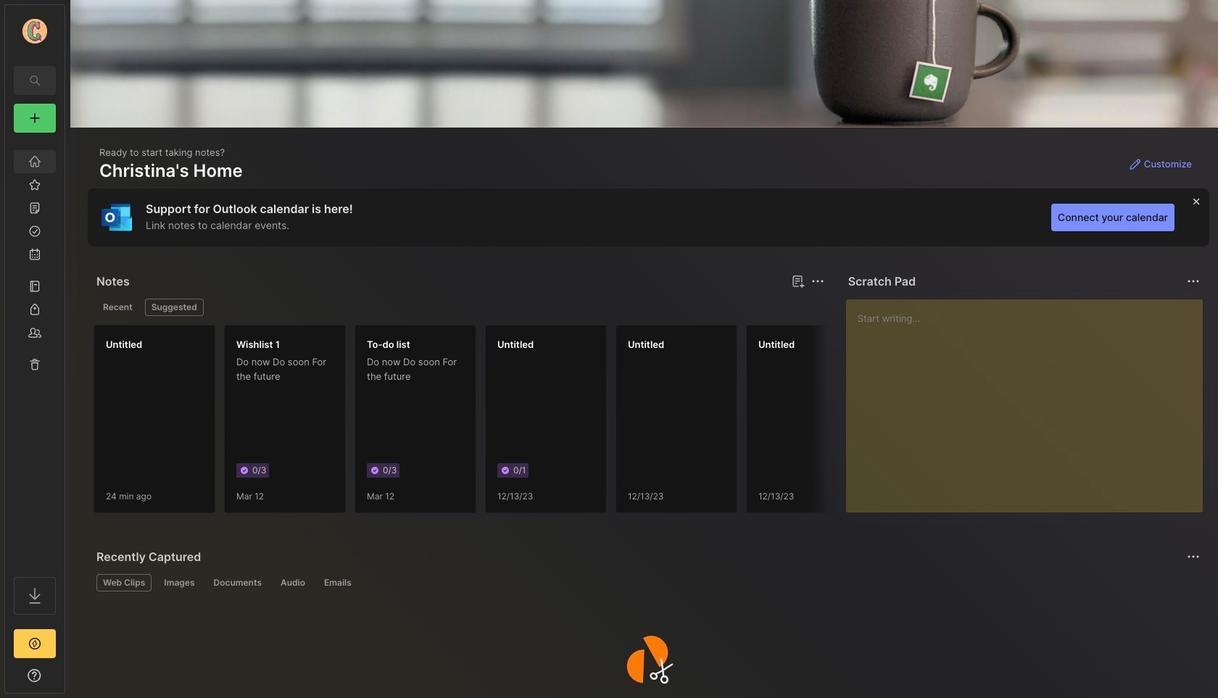 Task type: locate. For each thing, give the bounding box(es) containing it.
upgrade image
[[26, 636, 44, 653]]

tab
[[96, 299, 139, 316], [145, 299, 204, 316], [96, 575, 152, 592], [158, 575, 201, 592], [207, 575, 268, 592], [274, 575, 312, 592], [318, 575, 358, 592]]

1 horizontal spatial more actions image
[[1186, 273, 1203, 290]]

tab list
[[96, 299, 823, 316], [96, 575, 1199, 592]]

more actions image
[[1186, 549, 1203, 566]]

2 tab list from the top
[[96, 575, 1199, 592]]

tree inside 'main' element
[[5, 141, 65, 564]]

row group
[[94, 325, 1138, 522]]

1 vertical spatial tab list
[[96, 575, 1199, 592]]

click to expand image
[[63, 672, 74, 689]]

More actions field
[[808, 271, 828, 292], [1184, 271, 1204, 292], [1184, 547, 1204, 567]]

1 tab list from the top
[[96, 299, 823, 316]]

WHAT'S NEW field
[[5, 665, 65, 688]]

tree
[[5, 141, 65, 564]]

main element
[[0, 0, 70, 699]]

more actions image
[[809, 273, 827, 290], [1186, 273, 1203, 290]]

0 vertical spatial tab list
[[96, 299, 823, 316]]

account image
[[22, 19, 47, 44]]

1 more actions image from the left
[[809, 273, 827, 290]]

0 horizontal spatial more actions image
[[809, 273, 827, 290]]

Account field
[[5, 17, 65, 46]]



Task type: describe. For each thing, give the bounding box(es) containing it.
edit search image
[[26, 72, 44, 89]]

Start writing… text field
[[858, 300, 1203, 501]]

home image
[[28, 155, 42, 169]]

2 more actions image from the left
[[1186, 273, 1203, 290]]



Task type: vqa. For each thing, say whether or not it's contained in the screenshot.
the bottommost More actions image
yes



